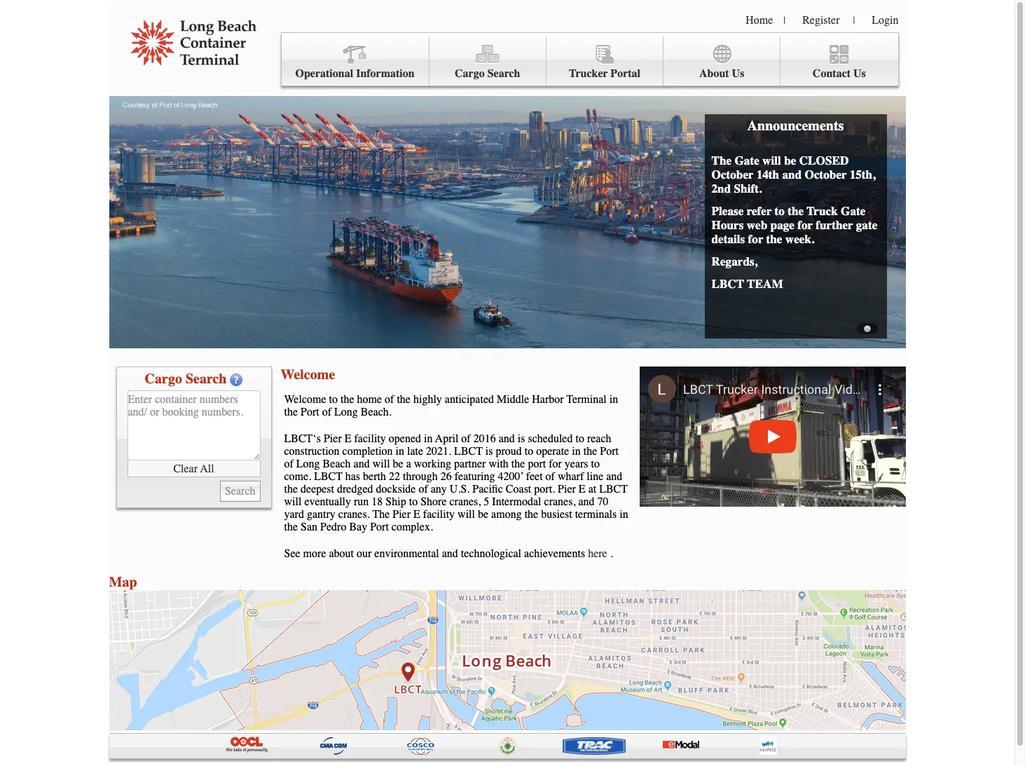 Task type: locate. For each thing, give the bounding box(es) containing it.
e left shore
[[414, 508, 420, 521]]

announcements
[[748, 118, 844, 134]]

0 horizontal spatial us
[[732, 67, 745, 80]]

us right contact
[[854, 67, 866, 80]]

is
[[518, 432, 525, 445], [485, 445, 493, 458]]

pier down dockside
[[393, 508, 411, 521]]

2 cranes, from the left
[[544, 496, 576, 508]]

search inside cargo search link
[[488, 67, 520, 80]]

portal
[[611, 67, 641, 80]]

0 horizontal spatial october
[[712, 168, 754, 182]]

2016
[[474, 432, 496, 445]]

be inside the gate will be closed october 14th and october 15th, 2nd shift.
[[784, 153, 796, 168]]

refer
[[747, 204, 772, 218]]

2 horizontal spatial be
[[784, 153, 796, 168]]

1 horizontal spatial long
[[334, 406, 358, 418]]

dredged
[[337, 483, 373, 496]]

facility
[[354, 432, 386, 445], [423, 508, 455, 521]]

0 horizontal spatial cargo
[[145, 371, 182, 387]]

gate inside please refer to the truck gate hours web page for further gate details for the week.
[[841, 204, 866, 218]]

us for about us
[[732, 67, 745, 80]]

1 horizontal spatial be
[[478, 508, 489, 521]]

0 horizontal spatial the
[[373, 508, 390, 521]]

featuring
[[455, 470, 495, 483]]

0 vertical spatial port
[[301, 406, 319, 418]]

1 horizontal spatial search
[[488, 67, 520, 80]]

closed
[[799, 153, 849, 168]]

1 vertical spatial gate
[[841, 204, 866, 218]]

pier
[[324, 432, 342, 445], [558, 483, 576, 496], [393, 508, 411, 521]]

2 | from the left
[[853, 15, 855, 27]]

at
[[588, 483, 597, 496]]

operational
[[295, 67, 353, 80]]

the left port
[[512, 458, 525, 470]]

run
[[354, 496, 369, 508]]

1 vertical spatial long
[[296, 458, 320, 470]]

| left login link
[[853, 15, 855, 27]]

will left a
[[373, 458, 390, 470]]

1 horizontal spatial cargo
[[455, 67, 485, 80]]

1 vertical spatial the
[[373, 508, 390, 521]]

reach
[[587, 432, 612, 445]]

search
[[488, 67, 520, 80], [186, 371, 227, 387]]

home
[[357, 393, 382, 406]]

1 horizontal spatial |
[[853, 15, 855, 27]]

1 horizontal spatial e
[[414, 508, 420, 521]]

5
[[484, 496, 489, 508]]

operational information link
[[281, 36, 429, 86]]

of left 2016
[[461, 432, 471, 445]]

0 vertical spatial be
[[784, 153, 796, 168]]

2 vertical spatial e
[[414, 508, 420, 521]]

the left home
[[341, 393, 354, 406]]

the gate will be closed october 14th and october 15th, 2nd shift.
[[712, 153, 876, 196]]

harbor
[[532, 393, 564, 406]]

to right the proud
[[525, 445, 533, 458]]

1 vertical spatial pier
[[558, 483, 576, 496]]

1 horizontal spatial is
[[518, 432, 525, 445]]

0 vertical spatial welcome
[[281, 367, 335, 383]]

2 horizontal spatial e
[[579, 483, 586, 496]]

1 horizontal spatial port
[[370, 521, 389, 533]]

shore
[[421, 496, 447, 508]]

pier up beach
[[324, 432, 342, 445]]

2 horizontal spatial for
[[798, 218, 813, 232]]

None submit
[[220, 481, 260, 502]]

0 vertical spatial cargo
[[455, 67, 485, 80]]

2 us from the left
[[854, 67, 866, 80]]

for right port
[[549, 458, 562, 470]]

environmental
[[374, 547, 439, 560]]

us right about
[[732, 67, 745, 80]]

pier right port. at the right bottom of the page
[[558, 483, 576, 496]]

in right operate
[[572, 445, 581, 458]]

gate up shift.
[[735, 153, 760, 168]]

facility down beach.
[[354, 432, 386, 445]]

berth
[[363, 470, 386, 483]]

0 horizontal spatial cargo search
[[145, 371, 227, 387]]

port right the bay
[[370, 521, 389, 533]]

0 horizontal spatial facility
[[354, 432, 386, 445]]

0 vertical spatial long
[[334, 406, 358, 418]]

the left san
[[284, 521, 298, 533]]

0 vertical spatial cargo search
[[455, 67, 520, 80]]

login
[[872, 14, 899, 27]]

welcome inside welcome to the home of the highly anticipated middle harbor terminal in the port of long beach.
[[284, 393, 326, 406]]

Enter container numbers and/ or booking numbers. text field
[[127, 390, 260, 460]]

to left the 'reach'
[[576, 432, 584, 445]]

0 vertical spatial the
[[712, 153, 732, 168]]

0 vertical spatial gate
[[735, 153, 760, 168]]

here
[[588, 547, 607, 560]]

gate right truck
[[841, 204, 866, 218]]

cranes,
[[450, 496, 481, 508], [544, 496, 576, 508]]

e
[[345, 432, 351, 445], [579, 483, 586, 496], [414, 508, 420, 521]]

1 horizontal spatial pier
[[393, 508, 411, 521]]

be left among
[[478, 508, 489, 521]]

about
[[329, 547, 354, 560]]

eventually
[[304, 496, 351, 508]]

cranes, down wharf
[[544, 496, 576, 508]]

long inside lbct's pier e facility opened in april of 2016 and is scheduled to reach construction completion in late 2021.  lbct is proud to operate in the port of long beach and will be a working partner with the port for years to come.  lbct has berth 22 through 26 featuring 4200' feet of wharf line and the deepest dredged dockside of any u.s. pacific coast port. pier e at lbct will eventually run 18 ship to shore cranes, 5 intermodal cranes, and 70 yard gantry cranes. the pier e facility will be among the busiest terminals in the san pedro bay port complex.
[[296, 458, 320, 470]]

in right 70
[[620, 508, 628, 521]]

to right the ship
[[409, 496, 418, 508]]

the up 2nd
[[712, 153, 732, 168]]

please
[[712, 204, 744, 218]]

1 vertical spatial welcome
[[284, 393, 326, 406]]

home link
[[746, 14, 773, 27]]

2 horizontal spatial pier
[[558, 483, 576, 496]]

0 horizontal spatial be
[[393, 458, 403, 470]]

to
[[775, 204, 785, 218], [329, 393, 338, 406], [576, 432, 584, 445], [525, 445, 533, 458], [591, 458, 600, 470], [409, 496, 418, 508]]

and left technological
[[442, 547, 458, 560]]

be left closed
[[784, 153, 796, 168]]

long down lbct's
[[296, 458, 320, 470]]

october up please
[[712, 168, 754, 182]]

shift.
[[734, 182, 762, 196]]

2 vertical spatial port
[[370, 521, 389, 533]]

0 vertical spatial search
[[488, 67, 520, 80]]

0 horizontal spatial cranes,
[[450, 496, 481, 508]]

0 horizontal spatial e
[[345, 432, 351, 445]]

0 horizontal spatial search
[[186, 371, 227, 387]]

is left the proud
[[485, 445, 493, 458]]

the right run
[[373, 508, 390, 521]]

working
[[414, 458, 451, 470]]

clear all
[[173, 462, 214, 475]]

1 horizontal spatial us
[[854, 67, 866, 80]]

has
[[345, 470, 360, 483]]

|
[[784, 15, 786, 27], [853, 15, 855, 27]]

deepest
[[301, 483, 334, 496]]

of right feet
[[546, 470, 555, 483]]

to inside welcome to the home of the highly anticipated middle harbor terminal in the port of long beach.
[[329, 393, 338, 406]]

operational information
[[295, 67, 415, 80]]

port inside welcome to the home of the highly anticipated middle harbor terminal in the port of long beach.
[[301, 406, 319, 418]]

about us link
[[664, 36, 781, 86]]

1 vertical spatial facility
[[423, 508, 455, 521]]

gate
[[735, 153, 760, 168], [841, 204, 866, 218]]

cranes, left 5
[[450, 496, 481, 508]]

welcome for welcome
[[281, 367, 335, 383]]

port up line
[[600, 445, 619, 458]]

intermodal
[[492, 496, 541, 508]]

late
[[407, 445, 423, 458]]

the
[[788, 204, 804, 218], [766, 232, 782, 246], [341, 393, 354, 406], [397, 393, 411, 406], [284, 406, 298, 418], [584, 445, 597, 458], [512, 458, 525, 470], [284, 483, 298, 496], [525, 508, 538, 521], [284, 521, 298, 533]]

details
[[712, 232, 745, 246]]

1 horizontal spatial cranes,
[[544, 496, 576, 508]]

for right details
[[748, 232, 764, 246]]

will down announcements
[[763, 153, 781, 168]]

technological
[[461, 547, 521, 560]]

home
[[746, 14, 773, 27]]

port up lbct's
[[301, 406, 319, 418]]

0 horizontal spatial for
[[549, 458, 562, 470]]

the left truck
[[788, 204, 804, 218]]

0 horizontal spatial port
[[301, 406, 319, 418]]

terminals
[[575, 508, 617, 521]]

us inside 'link'
[[732, 67, 745, 80]]

14th and
[[757, 168, 802, 182]]

login link
[[872, 14, 899, 27]]

us
[[732, 67, 745, 80], [854, 67, 866, 80]]

in right 'terminal'
[[610, 393, 618, 406]]

lbct's pier e facility opened in april of 2016 and is scheduled to reach construction completion in late 2021.  lbct is proud to operate in the port of long beach and will be a working partner with the port for years to come.  lbct has berth 22 through 26 featuring 4200' feet of wharf line and the deepest dredged dockside of any u.s. pacific coast port. pier e at lbct will eventually run 18 ship to shore cranes, 5 intermodal cranes, and 70 yard gantry cranes. the pier e facility will be among the busiest terminals in the san pedro bay port complex.
[[284, 432, 628, 533]]

1 horizontal spatial october
[[805, 168, 847, 182]]

menu bar containing operational information
[[281, 32, 899, 86]]

through
[[403, 470, 438, 483]]

busiest
[[541, 508, 572, 521]]

1 vertical spatial search
[[186, 371, 227, 387]]

to right refer
[[775, 204, 785, 218]]

1 horizontal spatial gate
[[841, 204, 866, 218]]

october up truck
[[805, 168, 847, 182]]

0 vertical spatial pier
[[324, 432, 342, 445]]

2nd
[[712, 182, 731, 196]]

facility down the any on the bottom of page
[[423, 508, 455, 521]]

0 horizontal spatial |
[[784, 15, 786, 27]]

0 vertical spatial facility
[[354, 432, 386, 445]]

1 horizontal spatial facility
[[423, 508, 455, 521]]

2021.
[[426, 445, 451, 458]]

1 vertical spatial e
[[579, 483, 586, 496]]

0 horizontal spatial is
[[485, 445, 493, 458]]

cargo search
[[455, 67, 520, 80], [145, 371, 227, 387]]

70
[[597, 496, 609, 508]]

trucker
[[569, 67, 608, 80]]

for inside lbct's pier e facility opened in april of 2016 and is scheduled to reach construction completion in late 2021.  lbct is proud to operate in the port of long beach and will be a working partner with the port for years to come.  lbct has berth 22 through 26 featuring 4200' feet of wharf line and the deepest dredged dockside of any u.s. pacific coast port. pier e at lbct will eventually run 18 ship to shore cranes, 5 intermodal cranes, and 70 yard gantry cranes. the pier e facility will be among the busiest terminals in the san pedro bay port complex.
[[549, 458, 562, 470]]

1 vertical spatial cargo search
[[145, 371, 227, 387]]

register
[[803, 14, 840, 27]]

to left home
[[329, 393, 338, 406]]

with
[[489, 458, 509, 470]]

in right 'late' at bottom left
[[424, 432, 433, 445]]

1 horizontal spatial the
[[712, 153, 732, 168]]

0 horizontal spatial gate
[[735, 153, 760, 168]]

hours
[[712, 218, 744, 232]]

menu bar
[[281, 32, 899, 86]]

trucker portal
[[569, 67, 641, 80]]

1 us from the left
[[732, 67, 745, 80]]

in
[[610, 393, 618, 406], [424, 432, 433, 445], [396, 445, 404, 458], [572, 445, 581, 458], [620, 508, 628, 521]]

be left a
[[393, 458, 403, 470]]

e left at
[[579, 483, 586, 496]]

2 horizontal spatial port
[[600, 445, 619, 458]]

is left scheduled
[[518, 432, 525, 445]]

pacific
[[473, 483, 503, 496]]

cargo
[[455, 67, 485, 80], [145, 371, 182, 387]]

1 horizontal spatial cargo search
[[455, 67, 520, 80]]

gantry
[[307, 508, 336, 521]]

2 october from the left
[[805, 168, 847, 182]]

1 vertical spatial be
[[393, 458, 403, 470]]

further
[[816, 218, 853, 232]]

welcome to the home of the highly anticipated middle harbor terminal in the port of long beach.
[[284, 393, 618, 418]]

e up beach
[[345, 432, 351, 445]]

0 horizontal spatial long
[[296, 458, 320, 470]]

long left beach.
[[334, 406, 358, 418]]

for right page
[[798, 218, 813, 232]]

achievements
[[524, 547, 585, 560]]

| right home
[[784, 15, 786, 27]]



Task type: describe. For each thing, give the bounding box(es) containing it.
the inside the gate will be closed october 14th and october 15th, 2nd shift.
[[712, 153, 732, 168]]

san
[[301, 521, 318, 533]]

highly
[[413, 393, 442, 406]]

will left 5
[[458, 508, 475, 521]]

lbct down regards,​
[[712, 277, 744, 291]]

will down come.
[[284, 496, 302, 508]]

in left 'late' at bottom left
[[396, 445, 404, 458]]

gate
[[856, 218, 878, 232]]

15th,
[[850, 168, 876, 182]]

wharf
[[558, 470, 584, 483]]

web
[[747, 218, 768, 232]]

port.
[[534, 483, 555, 496]]

and left 70
[[578, 496, 595, 508]]

contact
[[813, 67, 851, 80]]

2 vertical spatial pier
[[393, 508, 411, 521]]

.
[[610, 547, 613, 560]]

page
[[771, 218, 795, 232]]

the left highly
[[397, 393, 411, 406]]

gate inside the gate will be closed october 14th and october 15th, 2nd shift.
[[735, 153, 760, 168]]

of right home
[[385, 393, 394, 406]]

lbct left has
[[314, 470, 343, 483]]

the up yard
[[284, 483, 298, 496]]

middle
[[497, 393, 529, 406]]

about us
[[699, 67, 745, 80]]

pedro
[[320, 521, 346, 533]]

1 | from the left
[[784, 15, 786, 27]]

0 horizontal spatial pier
[[324, 432, 342, 445]]

1 vertical spatial cargo
[[145, 371, 182, 387]]

yard
[[284, 508, 304, 521]]

and right beach
[[354, 458, 370, 470]]

all
[[200, 462, 214, 475]]

bay
[[349, 521, 367, 533]]

line
[[587, 470, 604, 483]]

see more about our environmental and technological achievements here .
[[284, 547, 613, 560]]

ship
[[386, 496, 406, 508]]

2 vertical spatial be
[[478, 508, 489, 521]]

years
[[565, 458, 588, 470]]

among
[[491, 508, 522, 521]]

port
[[528, 458, 546, 470]]

0 vertical spatial e
[[345, 432, 351, 445]]

proud
[[496, 445, 522, 458]]

of up construction
[[322, 406, 332, 418]]

to right years
[[591, 458, 600, 470]]

anticipated
[[445, 393, 494, 406]]

a
[[406, 458, 411, 470]]

1 october from the left
[[712, 168, 754, 182]]

of down lbct's
[[284, 458, 294, 470]]

clear
[[173, 462, 198, 475]]

information
[[356, 67, 415, 80]]

lbct right at
[[599, 483, 628, 496]]

please refer to the truck gate hours web page for further gate details for the week.
[[712, 204, 878, 246]]

cranes.
[[338, 508, 370, 521]]

lbct up featuring
[[454, 445, 483, 458]]

lbct's
[[284, 432, 321, 445]]

will inside the gate will be closed october 14th and october 15th, 2nd shift.
[[763, 153, 781, 168]]

beach.
[[361, 406, 392, 418]]

4200'
[[498, 470, 524, 483]]

week.
[[785, 232, 815, 246]]

the left week.
[[766, 232, 782, 246]]

contact us link
[[781, 36, 898, 86]]

1 horizontal spatial for
[[748, 232, 764, 246]]

welcome for welcome to the home of the highly anticipated middle harbor terminal in the port of long beach.
[[284, 393, 326, 406]]

the up line
[[584, 445, 597, 458]]

1 vertical spatial port
[[600, 445, 619, 458]]

in inside welcome to the home of the highly anticipated middle harbor terminal in the port of long beach.
[[610, 393, 618, 406]]

truck
[[807, 204, 838, 218]]

feet
[[526, 470, 543, 483]]

of left the any on the bottom of page
[[419, 483, 428, 496]]

beach
[[323, 458, 351, 470]]

and right line
[[606, 470, 623, 483]]

26
[[441, 470, 452, 483]]

complex.
[[392, 521, 433, 533]]

and right 2016
[[499, 432, 515, 445]]

clear all button
[[127, 460, 260, 477]]

to inside please refer to the truck gate hours web page for further gate details for the week.
[[775, 204, 785, 218]]

long inside welcome to the home of the highly anticipated middle harbor terminal in the port of long beach.
[[334, 406, 358, 418]]

team
[[747, 277, 783, 291]]

opened
[[389, 432, 421, 445]]

regards,​
[[712, 254, 758, 268]]

dockside
[[376, 483, 416, 496]]

more
[[303, 547, 326, 560]]

construction
[[284, 445, 340, 458]]

the up lbct's
[[284, 406, 298, 418]]

register link
[[803, 14, 840, 27]]

map
[[109, 574, 137, 590]]

operate
[[536, 445, 569, 458]]

contact us
[[813, 67, 866, 80]]

cargo search inside cargo search link
[[455, 67, 520, 80]]

coast
[[506, 483, 531, 496]]

1 cranes, from the left
[[450, 496, 481, 508]]

22
[[389, 470, 400, 483]]

lbct team
[[712, 277, 783, 291]]

see
[[284, 547, 300, 560]]

come.
[[284, 470, 311, 483]]

here link
[[588, 547, 607, 560]]

the inside lbct's pier e facility opened in april of 2016 and is scheduled to reach construction completion in late 2021.  lbct is proud to operate in the port of long beach and will be a working partner with the port for years to come.  lbct has berth 22 through 26 featuring 4200' feet of wharf line and the deepest dredged dockside of any u.s. pacific coast port. pier e at lbct will eventually run 18 ship to shore cranes, 5 intermodal cranes, and 70 yard gantry cranes. the pier e facility will be among the busiest terminals in the san pedro bay port complex.
[[373, 508, 390, 521]]

april
[[435, 432, 459, 445]]

us for contact us
[[854, 67, 866, 80]]

any
[[431, 483, 447, 496]]

terminal
[[567, 393, 607, 406]]

18
[[372, 496, 383, 508]]

the right among
[[525, 508, 538, 521]]



Task type: vqa. For each thing, say whether or not it's contained in the screenshot.
the bottommost facility
yes



